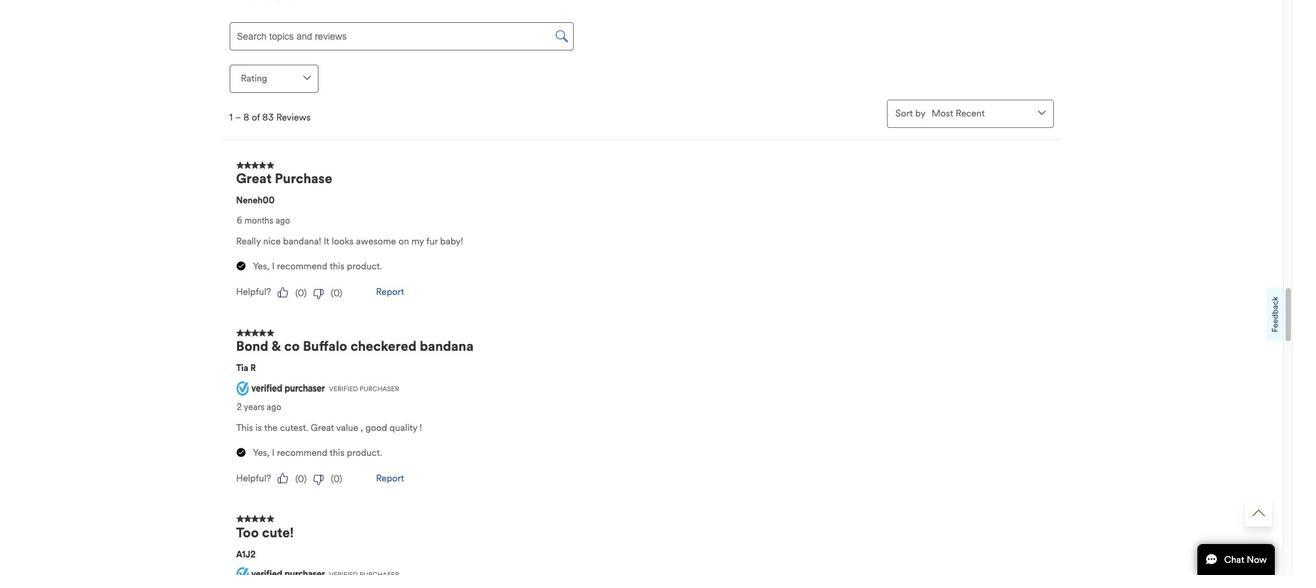 Task type: describe. For each thing, give the bounding box(es) containing it.
good
[[365, 422, 387, 433]]

really
[[236, 236, 261, 247]]

i for purchase
[[272, 261, 275, 272]]

content helpfulness group for bond & co buffalo checkered bandana
[[236, 469, 1047, 487]]

( 0 ) down this is the cutest.  great value , good quality  !
[[331, 473, 342, 485]]

cute!
[[262, 524, 294, 541]]

d8c4887f dca8 44a1 801a cfe76c084647 image for &
[[278, 473, 289, 484]]

!
[[420, 422, 422, 433]]

report button for great purchase
[[376, 283, 404, 301]]

my
[[411, 236, 424, 247]]

content helpfulness group for great purchase
[[236, 283, 1047, 301]]

this
[[236, 422, 253, 433]]

too
[[236, 524, 259, 541]]

( down bandana!
[[295, 287, 298, 299]]

styled arrow button link
[[1245, 500, 1272, 527]]

( down the cutest.
[[295, 473, 298, 485]]

0 down bandana!
[[298, 287, 304, 299]]

1 – 8 of 83 reviews
[[229, 112, 311, 123]]

years
[[244, 402, 265, 413]]

purchase
[[275, 170, 332, 187]]

bandana
[[420, 338, 474, 355]]

report button for bond & co buffalo checkered bandana
[[376, 469, 404, 487]]

6 months ago
[[237, 216, 290, 226]]

ago for purchase
[[276, 216, 290, 226]]

this for &
[[330, 447, 344, 458]]

yes, i recommend this product. for purchase
[[253, 261, 382, 272]]

6e2d45c3 5453 4298 8f0d 3720663176c5 image for &
[[313, 475, 324, 486]]

6e2d45c3 5453 4298 8f0d 3720663176c5 image for purchase
[[313, 289, 324, 299]]

too cute!
[[236, 524, 294, 541]]

83
[[262, 112, 274, 123]]

) down looks
[[339, 287, 342, 299]]

( 0 ) down the cutest.
[[295, 473, 307, 485]]

2
[[237, 402, 242, 413]]

reviews
[[276, 112, 311, 123]]

looks
[[332, 236, 354, 247]]

( 0 ) down looks
[[331, 287, 342, 299]]

the
[[264, 422, 278, 433]]

–
[[235, 112, 241, 123]]

reviews region
[[223, 154, 1063, 575]]



Task type: locate. For each thing, give the bounding box(es) containing it.
helpful? for bond
[[236, 472, 271, 484]]

1 vertical spatial 6e2d45c3 5453 4298 8f0d 3720663176c5 image
[[313, 475, 324, 486]]

( 0 ) down bandana!
[[295, 287, 307, 299]]

0 vertical spatial report button
[[376, 283, 404, 301]]

yes, down is
[[253, 447, 270, 458]]

bond & co buffalo checkered bandana
[[236, 338, 474, 355]]

months
[[244, 216, 273, 226]]

1 report button from the top
[[376, 283, 404, 301]]

1 product. from the top
[[347, 261, 382, 272]]

0 vertical spatial product.
[[347, 261, 382, 272]]

1 vertical spatial this
[[330, 447, 344, 458]]

awesome
[[356, 236, 396, 247]]

helpful? for great
[[236, 286, 271, 298]]

(
[[295, 287, 298, 299], [331, 287, 333, 299], [295, 473, 298, 485], [331, 473, 333, 485]]

i down nice on the left
[[272, 261, 275, 272]]

this down this is the cutest.  great value , good quality  !
[[330, 447, 344, 458]]

2 product. from the top
[[347, 447, 382, 458]]

report for bond & co buffalo checkered bandana
[[376, 472, 404, 484]]

( down this is the cutest.  great value , good quality  !
[[331, 473, 333, 485]]

0 vertical spatial report
[[376, 286, 404, 298]]

helpful? down really
[[236, 286, 271, 298]]

( down looks
[[331, 287, 333, 299]]

product. down awesome
[[347, 261, 382, 272]]

product.
[[347, 261, 382, 272], [347, 447, 382, 458]]

2 yes, i recommend this product. from the top
[[253, 447, 382, 458]]

1 6e2d45c3 5453 4298 8f0d 3720663176c5 image from the top
[[313, 289, 324, 299]]

1 vertical spatial helpful?
[[236, 472, 271, 484]]

ago up nice on the left
[[276, 216, 290, 226]]

0 down looks
[[333, 287, 339, 299]]

helpful?
[[236, 286, 271, 298], [236, 472, 271, 484]]

1 i from the top
[[272, 261, 275, 272]]

1 report from the top
[[376, 286, 404, 298]]

&
[[272, 338, 281, 355]]

bond
[[236, 338, 268, 355]]

1 vertical spatial d8c4887f dca8 44a1 801a cfe76c084647 image
[[278, 473, 289, 484]]

it
[[324, 236, 329, 247]]

1 d8c4887f dca8 44a1 801a cfe76c084647 image from the top
[[278, 287, 289, 297]]

great
[[236, 170, 272, 187], [311, 422, 334, 433]]

1 vertical spatial content helpfulness group
[[236, 469, 1047, 487]]

) down 'value'
[[339, 473, 342, 485]]

scroll to top image
[[1253, 507, 1265, 519]]

1 vertical spatial report button
[[376, 469, 404, 487]]

1
[[229, 112, 233, 123]]

1 vertical spatial yes,
[[253, 447, 270, 458]]

i for &
[[272, 447, 275, 458]]

checkered
[[350, 338, 416, 355]]

1 helpful? from the top
[[236, 286, 271, 298]]

this is the cutest.  great value , good quality  !
[[236, 422, 422, 433]]

great up months
[[236, 170, 272, 187]]

co
[[284, 338, 300, 355]]

2 this from the top
[[330, 447, 344, 458]]

really nice bandana! it looks awesome on my fur baby!
[[236, 236, 463, 247]]

6e2d45c3 5453 4298 8f0d 3720663176c5 image
[[313, 289, 324, 299], [313, 475, 324, 486]]

2 helpful? from the top
[[236, 472, 271, 484]]

yes,
[[253, 261, 270, 272], [253, 447, 270, 458]]

0
[[298, 287, 304, 299], [333, 287, 339, 299], [298, 473, 304, 485], [333, 473, 339, 485]]

product. for &
[[347, 447, 382, 458]]

,
[[361, 422, 363, 433]]

d8c4887f dca8 44a1 801a cfe76c084647 image down nice on the left
[[278, 287, 289, 297]]

2 report button from the top
[[376, 469, 404, 487]]

2 d8c4887f dca8 44a1 801a cfe76c084647 image from the top
[[278, 473, 289, 484]]

this for purchase
[[330, 261, 344, 272]]

on
[[398, 236, 409, 247]]

buffalo
[[303, 338, 347, 355]]

) down bandana!
[[304, 287, 307, 299]]

0 vertical spatial helpful?
[[236, 286, 271, 298]]

2 i from the top
[[272, 447, 275, 458]]

1 vertical spatial i
[[272, 447, 275, 458]]

0 vertical spatial d8c4887f dca8 44a1 801a cfe76c084647 image
[[278, 287, 289, 297]]

Search topics and reviews text field
[[229, 22, 573, 50]]

None search field
[[229, 22, 573, 50]]

1 recommend from the top
[[277, 261, 327, 272]]

1 yes, i recommend this product. from the top
[[253, 261, 382, 272]]

1 vertical spatial report
[[376, 472, 404, 484]]

0 vertical spatial 6e2d45c3 5453 4298 8f0d 3720663176c5 image
[[313, 289, 324, 299]]

2 years ago
[[237, 402, 281, 413]]

yes, i recommend this product. down it
[[253, 261, 382, 272]]

0 vertical spatial yes,
[[253, 261, 270, 272]]

2 content helpfulness group from the top
[[236, 469, 1047, 487]]

1 vertical spatial ago
[[267, 402, 281, 413]]

2 6e2d45c3 5453 4298 8f0d 3720663176c5 image from the top
[[313, 475, 324, 486]]

report
[[376, 286, 404, 298], [376, 472, 404, 484]]

0 vertical spatial this
[[330, 261, 344, 272]]

1 horizontal spatial great
[[311, 422, 334, 433]]

0 down the cutest.
[[298, 473, 304, 485]]

ago
[[276, 216, 290, 226], [267, 402, 281, 413]]

1 yes, from the top
[[253, 261, 270, 272]]

value
[[336, 422, 358, 433]]

6e2d45c3 5453 4298 8f0d 3720663176c5 image up buffalo
[[313, 289, 324, 299]]

0 vertical spatial yes, i recommend this product.
[[253, 261, 382, 272]]

)
[[304, 287, 307, 299], [339, 287, 342, 299], [304, 473, 307, 485], [339, 473, 342, 485]]

i down the
[[272, 447, 275, 458]]

d8c4887f dca8 44a1 801a cfe76c084647 image for purchase
[[278, 287, 289, 297]]

yes, i recommend this product.
[[253, 261, 382, 272], [253, 447, 382, 458]]

2 report from the top
[[376, 472, 404, 484]]

this
[[330, 261, 344, 272], [330, 447, 344, 458]]

great purchase
[[236, 170, 332, 187]]

report down 'quality' at the left bottom
[[376, 472, 404, 484]]

6
[[237, 216, 242, 226]]

cutest.
[[280, 422, 308, 433]]

report down 'on'
[[376, 286, 404, 298]]

recommend for purchase
[[277, 261, 327, 272]]

6e2d45c3 5453 4298 8f0d 3720663176c5 image down this is the cutest.  great value , good quality  !
[[313, 475, 324, 486]]

0 vertical spatial recommend
[[277, 261, 327, 272]]

0 vertical spatial i
[[272, 261, 275, 272]]

product. down ,
[[347, 447, 382, 458]]

product. for purchase
[[347, 261, 382, 272]]

recommend
[[277, 261, 327, 272], [277, 447, 327, 458]]

yes, for great
[[253, 261, 270, 272]]

recommend down the cutest.
[[277, 447, 327, 458]]

0 vertical spatial great
[[236, 170, 272, 187]]

recommend down bandana!
[[277, 261, 327, 272]]

0 vertical spatial content helpfulness group
[[236, 283, 1047, 301]]

recommend for &
[[277, 447, 327, 458]]

content helpfulness group
[[236, 283, 1047, 301], [236, 469, 1047, 487]]

1 this from the top
[[330, 261, 344, 272]]

i
[[272, 261, 275, 272], [272, 447, 275, 458]]

helpful? down is
[[236, 472, 271, 484]]

0 vertical spatial ago
[[276, 216, 290, 226]]

yes, down nice on the left
[[253, 261, 270, 272]]

report button down 'quality' at the left bottom
[[376, 469, 404, 487]]

great left 'value'
[[311, 422, 334, 433]]

( 0 )
[[295, 287, 307, 299], [331, 287, 342, 299], [295, 473, 307, 485], [331, 473, 342, 485]]

yes, for bond
[[253, 447, 270, 458]]

d8c4887f dca8 44a1 801a cfe76c084647 image
[[278, 287, 289, 297], [278, 473, 289, 484]]

bandana!
[[283, 236, 321, 247]]

0 down this is the cutest.  great value , good quality  !
[[333, 473, 339, 485]]

d8c4887f dca8 44a1 801a cfe76c084647 image down the cutest.
[[278, 473, 289, 484]]

1 vertical spatial great
[[311, 422, 334, 433]]

1 vertical spatial product.
[[347, 447, 382, 458]]

this down looks
[[330, 261, 344, 272]]

1 vertical spatial yes, i recommend this product.
[[253, 447, 382, 458]]

2 recommend from the top
[[277, 447, 327, 458]]

0 horizontal spatial great
[[236, 170, 272, 187]]

is
[[255, 422, 262, 433]]

2 yes, from the top
[[253, 447, 270, 458]]

1 vertical spatial recommend
[[277, 447, 327, 458]]

yes, i recommend this product. down this is the cutest.  great value , good quality  !
[[253, 447, 382, 458]]

ago for &
[[267, 402, 281, 413]]

) down the cutest.
[[304, 473, 307, 485]]

nice
[[263, 236, 281, 247]]

baby!
[[440, 236, 463, 247]]

fur
[[426, 236, 438, 247]]

report button down 'on'
[[376, 283, 404, 301]]

report for great purchase
[[376, 286, 404, 298]]

ago right years
[[267, 402, 281, 413]]

of
[[252, 112, 260, 123]]

report button
[[376, 283, 404, 301], [376, 469, 404, 487]]

yes, i recommend this product. for &
[[253, 447, 382, 458]]

1 content helpfulness group from the top
[[236, 283, 1047, 301]]

8
[[244, 112, 249, 123]]

quality
[[389, 422, 417, 433]]



Task type: vqa. For each thing, say whether or not it's contained in the screenshot.
D8C4887F DCA8 44A1 801A CFE76C084647 IMAGE associated with &
yes



